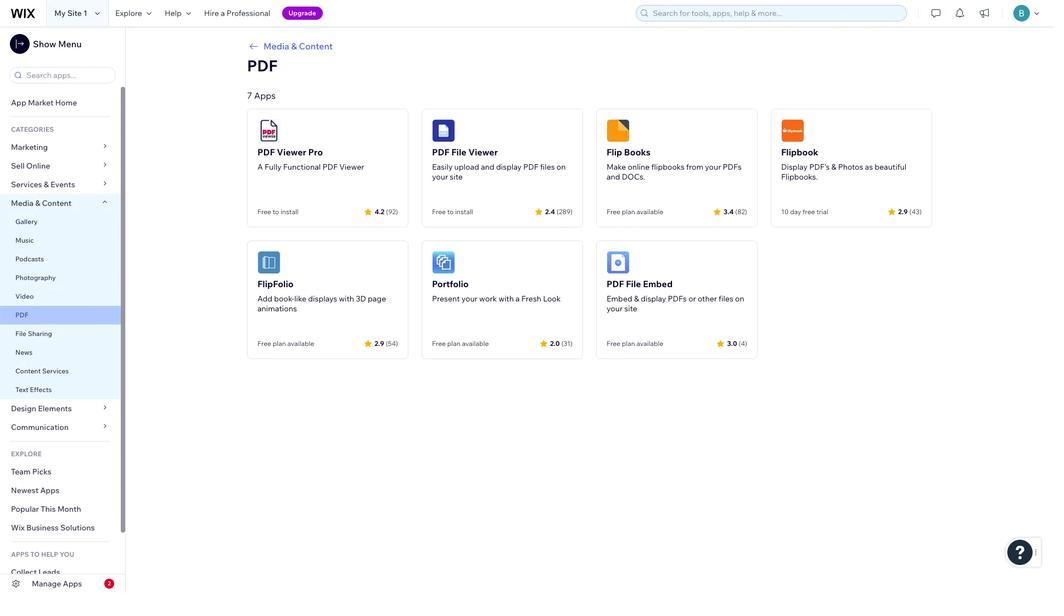 Task type: describe. For each thing, give the bounding box(es) containing it.
portfolio
[[432, 278, 469, 289]]

4.2
[[375, 207, 385, 216]]

look
[[543, 294, 561, 304]]

2.9 (43)
[[898, 207, 922, 216]]

apps for newest apps
[[40, 485, 59, 495]]

viewer inside pdf file viewer easily upload and display pdf files on your site
[[469, 147, 498, 158]]

pdf viewer pro a fully functional pdf viewer
[[258, 147, 364, 172]]

books
[[624, 147, 651, 158]]

news link
[[0, 343, 121, 362]]

book-
[[274, 294, 294, 304]]

show menu button
[[10, 34, 82, 54]]

1 horizontal spatial content
[[42, 198, 72, 208]]

categories
[[11, 125, 54, 133]]

easily
[[432, 162, 453, 172]]

free for flip books
[[607, 208, 620, 216]]

with inside "portfolio present your work with a fresh look"
[[499, 294, 514, 304]]

video
[[15, 292, 34, 300]]

free for pdf file viewer
[[432, 208, 446, 216]]

add
[[258, 294, 272, 304]]

hire a professional link
[[198, 0, 277, 26]]

sell
[[11, 161, 25, 171]]

flipbook
[[781, 147, 819, 158]]

0 vertical spatial media & content link
[[247, 40, 932, 53]]

leads
[[38, 567, 60, 577]]

wix business solutions
[[11, 523, 95, 533]]

& inside pdf file embed embed & display pdfs or other files on your site
[[634, 294, 639, 304]]

3.4 (82)
[[724, 207, 747, 216]]

pdf's
[[809, 162, 830, 172]]

and inside flip books make online flipbooks from your pdfs and docs.
[[607, 172, 620, 182]]

plan for embed
[[622, 339, 635, 348]]

file for viewer
[[452, 147, 467, 158]]

your inside pdf file embed embed & display pdfs or other files on your site
[[607, 304, 623, 314]]

to for viewer
[[273, 208, 279, 216]]

2.9 for flipbook
[[898, 207, 908, 216]]

design elements
[[11, 404, 72, 413]]

install for viewer
[[281, 208, 299, 216]]

your inside "portfolio present your work with a fresh look"
[[462, 294, 478, 304]]

collect leads
[[11, 567, 60, 577]]

plan for book-
[[273, 339, 286, 348]]

from
[[686, 162, 703, 172]]

beautiful
[[875, 162, 907, 172]]

music
[[15, 236, 34, 244]]

like
[[294, 294, 306, 304]]

market
[[28, 98, 53, 108]]

available for book-
[[287, 339, 314, 348]]

team
[[11, 467, 31, 477]]

2.0 (31)
[[550, 339, 573, 347]]

music link
[[0, 231, 121, 250]]

gallery link
[[0, 212, 121, 231]]

(43)
[[910, 207, 922, 216]]

communication link
[[0, 418, 121, 437]]

10
[[781, 208, 789, 216]]

wix
[[11, 523, 25, 533]]

text effects link
[[0, 381, 121, 399]]

a inside "portfolio present your work with a fresh look"
[[516, 294, 520, 304]]

pdf inside sidebar element
[[15, 311, 28, 319]]

7 apps
[[247, 90, 276, 101]]

app market home
[[11, 98, 77, 108]]

collect
[[11, 567, 37, 577]]

available for make
[[637, 208, 663, 216]]

hire a professional
[[204, 8, 270, 18]]

hire
[[204, 8, 219, 18]]

on inside pdf file viewer easily upload and display pdf files on your site
[[557, 162, 566, 172]]

team picks link
[[0, 462, 121, 481]]

1 horizontal spatial embed
[[643, 278, 673, 289]]

flipbooks.
[[781, 172, 818, 182]]

2.9 (54)
[[375, 339, 398, 347]]

apps for 7 apps
[[254, 90, 276, 101]]

online
[[26, 161, 50, 171]]

3.0
[[727, 339, 737, 347]]

app market home link
[[0, 93, 121, 112]]

1 horizontal spatial viewer
[[339, 162, 364, 172]]

explore
[[115, 8, 142, 18]]

media & content inside sidebar element
[[11, 198, 72, 208]]

and inside pdf file viewer easily upload and display pdf files on your site
[[481, 162, 495, 172]]

(31)
[[562, 339, 573, 347]]

menu
[[58, 38, 82, 49]]

free plan available for book-
[[258, 339, 314, 348]]

(92)
[[386, 207, 398, 216]]

photography
[[15, 273, 56, 282]]

present
[[432, 294, 460, 304]]

your inside flip books make online flipbooks from your pdfs and docs.
[[705, 162, 721, 172]]

animations
[[258, 304, 297, 314]]

plan for your
[[447, 339, 461, 348]]

a inside 'link'
[[221, 8, 225, 18]]

portfolio present your work with a fresh look
[[432, 278, 561, 304]]

files inside pdf file viewer easily upload and display pdf files on your site
[[540, 162, 555, 172]]

or
[[689, 294, 696, 304]]

design elements link
[[0, 399, 121, 418]]

collect leads link
[[0, 563, 121, 581]]

text
[[15, 385, 28, 394]]

to for file
[[447, 208, 454, 216]]

functional
[[283, 162, 321, 172]]

free to install for file
[[432, 208, 473, 216]]

pdf viewer pro logo image
[[258, 119, 281, 142]]

3.4
[[724, 207, 734, 216]]

docs.
[[622, 172, 645, 182]]

1 vertical spatial media & content link
[[0, 194, 121, 212]]

(289)
[[557, 207, 573, 216]]

free plan available for your
[[432, 339, 489, 348]]

effects
[[30, 385, 52, 394]]

4.2 (92)
[[375, 207, 398, 216]]

free for portfolio
[[432, 339, 446, 348]]

manage apps
[[32, 579, 82, 589]]

2.0
[[550, 339, 560, 347]]

available for embed
[[637, 339, 663, 348]]

fresh
[[522, 294, 541, 304]]

1 vertical spatial services
[[42, 367, 69, 375]]

1
[[83, 8, 87, 18]]

professional
[[227, 8, 270, 18]]

3.0 (4)
[[727, 339, 747, 347]]

other
[[698, 294, 717, 304]]

free plan available for make
[[607, 208, 663, 216]]

pdfs inside pdf file embed embed & display pdfs or other files on your site
[[668, 294, 687, 304]]

fully
[[265, 162, 282, 172]]

plan for make
[[622, 208, 635, 216]]

media inside sidebar element
[[11, 198, 34, 208]]

pdfs inside flip books make online flipbooks from your pdfs and docs.
[[723, 162, 742, 172]]



Task type: vqa. For each thing, say whether or not it's contained in the screenshot.


Task type: locate. For each thing, give the bounding box(es) containing it.
sharing
[[28, 329, 52, 338]]

help button
[[158, 0, 198, 26]]

free to install
[[258, 208, 299, 216], [432, 208, 473, 216]]

0 horizontal spatial content
[[15, 367, 41, 375]]

pdfs right from
[[723, 162, 742, 172]]

available down animations
[[287, 339, 314, 348]]

0 vertical spatial media
[[264, 41, 289, 52]]

to down fully
[[273, 208, 279, 216]]

your left 'work' on the left of page
[[462, 294, 478, 304]]

on
[[557, 162, 566, 172], [735, 294, 744, 304]]

1 horizontal spatial a
[[516, 294, 520, 304]]

apps
[[11, 550, 29, 558]]

a right hire
[[221, 8, 225, 18]]

files right other
[[719, 294, 734, 304]]

popular
[[11, 504, 39, 514]]

file up the upload
[[452, 147, 467, 158]]

content services link
[[0, 362, 121, 381]]

free to install for viewer
[[258, 208, 299, 216]]

0 vertical spatial apps
[[254, 90, 276, 101]]

free for flipfolio
[[258, 339, 271, 348]]

plan
[[622, 208, 635, 216], [273, 339, 286, 348], [447, 339, 461, 348], [622, 339, 635, 348]]

1 horizontal spatial files
[[719, 294, 734, 304]]

content services
[[15, 367, 69, 375]]

1 vertical spatial apps
[[40, 485, 59, 495]]

display right the upload
[[496, 162, 522, 172]]

0 vertical spatial files
[[540, 162, 555, 172]]

media up gallery
[[11, 198, 34, 208]]

photography link
[[0, 269, 121, 287]]

flip books logo image
[[607, 119, 630, 142]]

with right 'work' on the left of page
[[499, 294, 514, 304]]

0 horizontal spatial files
[[540, 162, 555, 172]]

1 horizontal spatial file
[[452, 147, 467, 158]]

1 vertical spatial content
[[42, 198, 72, 208]]

2 to from the left
[[447, 208, 454, 216]]

embed
[[643, 278, 673, 289], [607, 294, 632, 304]]

flipfolio logo image
[[258, 251, 281, 274]]

flip books make online flipbooks from your pdfs and docs.
[[607, 147, 742, 182]]

0 vertical spatial pdfs
[[723, 162, 742, 172]]

1 to from the left
[[273, 208, 279, 216]]

2.9
[[898, 207, 908, 216], [375, 339, 384, 347]]

pdfs left or
[[668, 294, 687, 304]]

media & content down services & events
[[11, 198, 72, 208]]

show
[[33, 38, 56, 49]]

viewer up functional
[[277, 147, 306, 158]]

solutions
[[60, 523, 95, 533]]

2.9 left (54)
[[375, 339, 384, 347]]

portfolio logo image
[[432, 251, 455, 274]]

content
[[299, 41, 333, 52], [42, 198, 72, 208], [15, 367, 41, 375]]

with left 3d
[[339, 294, 354, 304]]

you
[[60, 550, 74, 558]]

services down the news link
[[42, 367, 69, 375]]

home
[[55, 98, 77, 108]]

a left fresh
[[516, 294, 520, 304]]

services down sell online
[[11, 180, 42, 189]]

0 vertical spatial site
[[450, 172, 463, 182]]

1 vertical spatial 2.9
[[375, 339, 384, 347]]

content down news
[[15, 367, 41, 375]]

marketing link
[[0, 138, 121, 156]]

0 horizontal spatial and
[[481, 162, 495, 172]]

2 horizontal spatial viewer
[[469, 147, 498, 158]]

upload
[[454, 162, 479, 172]]

1 horizontal spatial media & content
[[264, 41, 333, 52]]

flipbook display pdf's & photos as beautiful flipbooks.
[[781, 147, 907, 182]]

day
[[790, 208, 801, 216]]

0 horizontal spatial install
[[281, 208, 299, 216]]

1 horizontal spatial display
[[641, 294, 666, 304]]

your down pdf file embed  logo
[[607, 304, 623, 314]]

1 horizontal spatial media & content link
[[247, 40, 932, 53]]

0 vertical spatial embed
[[643, 278, 673, 289]]

0 horizontal spatial file
[[15, 329, 26, 338]]

install
[[281, 208, 299, 216], [455, 208, 473, 216]]

10 day free trial
[[781, 208, 828, 216]]

1 horizontal spatial site
[[624, 304, 637, 314]]

2
[[108, 580, 111, 587]]

and
[[481, 162, 495, 172], [607, 172, 620, 182]]

sell online
[[11, 161, 50, 171]]

display left or
[[641, 294, 666, 304]]

apps right "manage"
[[63, 579, 82, 589]]

free down animations
[[258, 339, 271, 348]]

0 horizontal spatial pdfs
[[668, 294, 687, 304]]

Search apps... field
[[23, 68, 112, 83]]

apps to help you
[[11, 550, 74, 558]]

services & events link
[[0, 175, 121, 194]]

pdf file viewer logo image
[[432, 119, 455, 142]]

pro
[[308, 147, 323, 158]]

pdf inside pdf file embed embed & display pdfs or other files on your site
[[607, 278, 624, 289]]

2 vertical spatial content
[[15, 367, 41, 375]]

upgrade button
[[282, 7, 323, 20]]

0 horizontal spatial site
[[450, 172, 463, 182]]

apps up this at the left of page
[[40, 485, 59, 495]]

1 vertical spatial media
[[11, 198, 34, 208]]

pdf file embed  logo image
[[607, 251, 630, 274]]

free down a
[[258, 208, 271, 216]]

0 vertical spatial display
[[496, 162, 522, 172]]

media down the upgrade button
[[264, 41, 289, 52]]

0 horizontal spatial display
[[496, 162, 522, 172]]

free for pdf file embed
[[607, 339, 620, 348]]

flipfolio
[[258, 278, 294, 289]]

gallery
[[15, 217, 38, 226]]

wix business solutions link
[[0, 518, 121, 537]]

your inside pdf file viewer easily upload and display pdf files on your site
[[432, 172, 448, 182]]

1 horizontal spatial pdfs
[[723, 162, 742, 172]]

free right (31)
[[607, 339, 620, 348]]

1 horizontal spatial free to install
[[432, 208, 473, 216]]

0 horizontal spatial to
[[273, 208, 279, 216]]

sidebar element
[[0, 26, 126, 593]]

0 horizontal spatial media & content link
[[0, 194, 121, 212]]

as
[[865, 162, 873, 172]]

show menu
[[33, 38, 82, 49]]

media & content link
[[247, 40, 932, 53], [0, 194, 121, 212]]

display inside pdf file embed embed & display pdfs or other files on your site
[[641, 294, 666, 304]]

1 horizontal spatial and
[[607, 172, 620, 182]]

site inside pdf file viewer easily upload and display pdf files on your site
[[450, 172, 463, 182]]

1 vertical spatial a
[[516, 294, 520, 304]]

with inside flipfolio add book-like displays with 3d page animations
[[339, 294, 354, 304]]

flipbook logo image
[[781, 119, 804, 142]]

0 horizontal spatial embed
[[607, 294, 632, 304]]

2 install from the left
[[455, 208, 473, 216]]

work
[[479, 294, 497, 304]]

1 vertical spatial embed
[[607, 294, 632, 304]]

0 vertical spatial content
[[299, 41, 333, 52]]

file inside pdf file viewer easily upload and display pdf files on your site
[[452, 147, 467, 158]]

2 horizontal spatial content
[[299, 41, 333, 52]]

your right from
[[705, 162, 721, 172]]

0 vertical spatial media & content
[[264, 41, 333, 52]]

explore
[[11, 450, 42, 458]]

team picks
[[11, 467, 51, 477]]

available down docs.
[[637, 208, 663, 216]]

content down services & events link on the top
[[42, 198, 72, 208]]

free to install down fully
[[258, 208, 299, 216]]

1 horizontal spatial media
[[264, 41, 289, 52]]

popular this month
[[11, 504, 81, 514]]

files up the 2.4
[[540, 162, 555, 172]]

to down easily
[[447, 208, 454, 216]]

2.9 for flipfolio
[[375, 339, 384, 347]]

available for your
[[462, 339, 489, 348]]

file sharing
[[15, 329, 52, 338]]

0 vertical spatial 2.9
[[898, 207, 908, 216]]

available down 'work' on the left of page
[[462, 339, 489, 348]]

install for file
[[455, 208, 473, 216]]

2.4 (289)
[[545, 207, 573, 216]]

free to install down easily
[[432, 208, 473, 216]]

1 horizontal spatial 2.9
[[898, 207, 908, 216]]

free plan available for embed
[[607, 339, 663, 348]]

2 horizontal spatial file
[[626, 278, 641, 289]]

1 horizontal spatial apps
[[63, 579, 82, 589]]

free down easily
[[432, 208, 446, 216]]

and right the upload
[[481, 162, 495, 172]]

video link
[[0, 287, 121, 306]]

file up news
[[15, 329, 26, 338]]

2 vertical spatial file
[[15, 329, 26, 338]]

pdf file embed embed & display pdfs or other files on your site
[[607, 278, 744, 314]]

file sharing link
[[0, 325, 121, 343]]

&
[[291, 41, 297, 52], [832, 162, 837, 172], [44, 180, 49, 189], [35, 198, 40, 208], [634, 294, 639, 304]]

free
[[803, 208, 815, 216]]

0 horizontal spatial free to install
[[258, 208, 299, 216]]

elements
[[38, 404, 72, 413]]

1 horizontal spatial install
[[455, 208, 473, 216]]

on inside pdf file embed embed & display pdfs or other files on your site
[[735, 294, 744, 304]]

0 horizontal spatial viewer
[[277, 147, 306, 158]]

business
[[26, 523, 59, 533]]

0 horizontal spatial with
[[339, 294, 354, 304]]

Search for tools, apps, help & more... field
[[650, 5, 903, 21]]

content down the upgrade button
[[299, 41, 333, 52]]

sell online link
[[0, 156, 121, 175]]

1 vertical spatial file
[[626, 278, 641, 289]]

files inside pdf file embed embed & display pdfs or other files on your site
[[719, 294, 734, 304]]

& inside flipbook display pdf's & photos as beautiful flipbooks.
[[832, 162, 837, 172]]

0 vertical spatial on
[[557, 162, 566, 172]]

file inside pdf file embed embed & display pdfs or other files on your site
[[626, 278, 641, 289]]

1 vertical spatial site
[[624, 304, 637, 314]]

2 horizontal spatial apps
[[254, 90, 276, 101]]

site
[[450, 172, 463, 182], [624, 304, 637, 314]]

flip
[[607, 147, 622, 158]]

viewer up the upload
[[469, 147, 498, 158]]

1 free to install from the left
[[258, 208, 299, 216]]

free down present
[[432, 339, 446, 348]]

2 vertical spatial apps
[[63, 579, 82, 589]]

help
[[165, 8, 182, 18]]

site down pdf file viewer logo
[[450, 172, 463, 182]]

(54)
[[386, 339, 398, 347]]

media & content down the upgrade button
[[264, 41, 333, 52]]

(82)
[[735, 207, 747, 216]]

manage
[[32, 579, 61, 589]]

1 vertical spatial files
[[719, 294, 734, 304]]

0 horizontal spatial media & content
[[11, 198, 72, 208]]

& inside services & events link
[[44, 180, 49, 189]]

popular this month link
[[0, 500, 121, 518]]

install down functional
[[281, 208, 299, 216]]

picks
[[32, 467, 51, 477]]

make
[[607, 162, 626, 172]]

site
[[67, 8, 82, 18]]

7
[[247, 90, 252, 101]]

trial
[[817, 208, 828, 216]]

apps right the '7'
[[254, 90, 276, 101]]

on up the 2.4 (289)
[[557, 162, 566, 172]]

on right other
[[735, 294, 744, 304]]

free for pdf viewer pro
[[258, 208, 271, 216]]

0 vertical spatial a
[[221, 8, 225, 18]]

1 install from the left
[[281, 208, 299, 216]]

file for embed
[[626, 278, 641, 289]]

(4)
[[739, 339, 747, 347]]

2.9 left (43)
[[898, 207, 908, 216]]

1 vertical spatial display
[[641, 294, 666, 304]]

1 vertical spatial pdfs
[[668, 294, 687, 304]]

2 free to install from the left
[[432, 208, 473, 216]]

2.4
[[545, 207, 555, 216]]

1 vertical spatial media & content
[[11, 198, 72, 208]]

0 horizontal spatial a
[[221, 8, 225, 18]]

0 horizontal spatial 2.9
[[375, 339, 384, 347]]

1 vertical spatial on
[[735, 294, 744, 304]]

1 horizontal spatial on
[[735, 294, 744, 304]]

1 horizontal spatial to
[[447, 208, 454, 216]]

site inside pdf file embed embed & display pdfs or other files on your site
[[624, 304, 637, 314]]

free down make on the top of the page
[[607, 208, 620, 216]]

file inside sidebar element
[[15, 329, 26, 338]]

flipfolio add book-like displays with 3d page animations
[[258, 278, 386, 314]]

apps for manage apps
[[63, 579, 82, 589]]

0 horizontal spatial media
[[11, 198, 34, 208]]

display inside pdf file viewer easily upload and display pdf files on your site
[[496, 162, 522, 172]]

your left the upload
[[432, 172, 448, 182]]

0 vertical spatial services
[[11, 180, 42, 189]]

pdf link
[[0, 306, 121, 325]]

marketing
[[11, 142, 48, 152]]

1 horizontal spatial with
[[499, 294, 514, 304]]

0 horizontal spatial apps
[[40, 485, 59, 495]]

newest apps link
[[0, 481, 121, 500]]

site down pdf file embed  logo
[[624, 304, 637, 314]]

pdf
[[247, 56, 278, 75], [258, 147, 275, 158], [432, 147, 450, 158], [323, 162, 338, 172], [523, 162, 539, 172], [607, 278, 624, 289], [15, 311, 28, 319]]

and left docs.
[[607, 172, 620, 182]]

2 with from the left
[[499, 294, 514, 304]]

install down the upload
[[455, 208, 473, 216]]

month
[[57, 504, 81, 514]]

0 vertical spatial file
[[452, 147, 467, 158]]

1 with from the left
[[339, 294, 354, 304]]

available down pdf file embed embed & display pdfs or other files on your site
[[637, 339, 663, 348]]

with
[[339, 294, 354, 304], [499, 294, 514, 304]]

events
[[51, 180, 75, 189]]

viewer right functional
[[339, 162, 364, 172]]

content inside content services link
[[15, 367, 41, 375]]

0 horizontal spatial on
[[557, 162, 566, 172]]

file down pdf file embed  logo
[[626, 278, 641, 289]]

flipbooks
[[652, 162, 685, 172]]

news
[[15, 348, 33, 356]]



